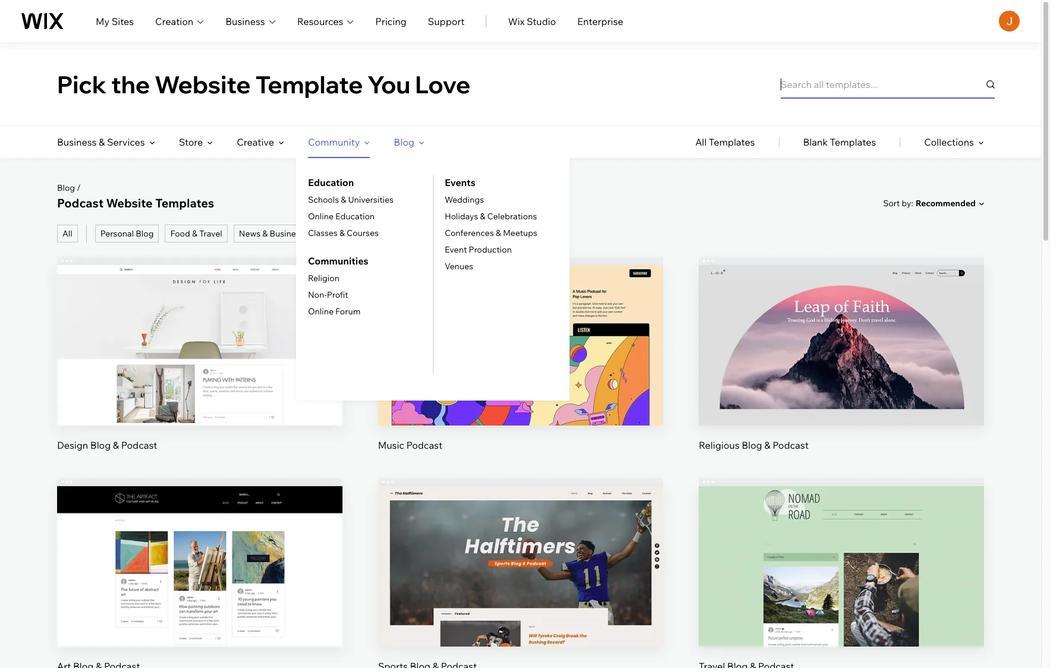 Task type: locate. For each thing, give the bounding box(es) containing it.
edit for 'podcast website templates - art blog & podcast' image
[[191, 543, 209, 555]]

edit button inside travel blog & podcast group
[[814, 535, 870, 563]]

business inside dropdown button
[[226, 15, 265, 27]]

sports blog & podcast group
[[378, 478, 663, 669]]

creation
[[155, 15, 193, 27]]

edit button inside art blog & podcast group
[[172, 535, 228, 563]]

music
[[378, 439, 404, 451]]

1 online from the top
[[308, 211, 334, 222]]

education down schools & universities link
[[336, 211, 375, 222]]

0 vertical spatial education
[[308, 177, 354, 189]]

pricing link
[[376, 14, 407, 28]]

2 horizontal spatial business
[[270, 228, 304, 239]]

view
[[189, 362, 211, 374], [831, 362, 853, 374], [189, 583, 211, 595], [510, 583, 532, 595], [831, 583, 853, 595]]

personal
[[100, 228, 134, 239]]

view inside travel blog & podcast group
[[831, 583, 853, 595]]

edit button for 'podcast website templates - art blog & podcast' image
[[172, 535, 228, 563]]

beauty
[[393, 228, 421, 239]]

pricing
[[376, 15, 407, 27]]

online forum link
[[308, 306, 361, 317]]

blog for religious blog & podcast
[[742, 439, 763, 451]]

you
[[368, 69, 411, 99]]

blog link
[[57, 183, 75, 193]]

travel blog & podcast group
[[699, 478, 985, 669]]

edit inside art blog & podcast group
[[191, 543, 209, 555]]

event production link
[[445, 244, 512, 255]]

& right design
[[113, 439, 119, 451]]

0 horizontal spatial templates
[[155, 196, 214, 211]]

& up online education link
[[341, 195, 346, 205]]

1 vertical spatial website
[[106, 196, 153, 211]]

view button for edit "button" inside religious blog & podcast group
[[814, 354, 870, 382]]

resources
[[297, 15, 343, 27]]

edit inside religious blog & podcast group
[[833, 322, 851, 334]]

view inside art blog & podcast group
[[189, 583, 211, 595]]

fashion
[[354, 228, 384, 239]]

view button inside religious blog & podcast group
[[814, 354, 870, 382]]

website up store
[[155, 69, 251, 99]]

business for business
[[226, 15, 265, 27]]

travel
[[199, 228, 222, 239]]

podcast link
[[519, 225, 561, 243]]

event
[[445, 244, 467, 255]]

view button inside art blog & podcast group
[[172, 575, 228, 604]]

view inside "design blog & podcast" group
[[189, 362, 211, 374]]

website
[[155, 69, 251, 99], [106, 196, 153, 211]]

1 vertical spatial all
[[62, 228, 72, 239]]

all inside 'generic categories' element
[[696, 136, 707, 148]]

design blog & podcast
[[57, 439, 157, 451]]

my sites
[[96, 15, 134, 27]]

1 horizontal spatial business
[[226, 15, 265, 27]]

2 vertical spatial business
[[270, 228, 304, 239]]

sort by:
[[883, 198, 914, 209]]

1 horizontal spatial website
[[155, 69, 251, 99]]

1 horizontal spatial templates
[[709, 136, 755, 148]]

business inside categories by subject 'element'
[[57, 136, 97, 148]]

blog inside categories by subject 'element'
[[394, 136, 415, 148]]

& right religious
[[765, 439, 771, 451]]

enterprise link
[[578, 14, 624, 28]]

news
[[239, 228, 261, 239]]

None search field
[[781, 70, 995, 98]]

view inside religious blog & podcast group
[[831, 362, 853, 374]]

view for edit "button" within the sports blog & podcast group
[[510, 583, 532, 595]]

communities
[[308, 255, 369, 267]]

all for all templates
[[696, 136, 707, 148]]

2 horizontal spatial templates
[[830, 136, 876, 148]]

sites
[[112, 15, 134, 27]]

view inside sports blog & podcast group
[[510, 583, 532, 595]]

1 vertical spatial online
[[308, 306, 334, 317]]

1 vertical spatial business
[[57, 136, 97, 148]]

view for edit "button" in the art blog & podcast group
[[189, 583, 211, 595]]

view button inside "design blog & podcast" group
[[172, 354, 228, 382]]

online inside communities religion non-profit online forum
[[308, 306, 334, 317]]

online up classes at the left top
[[308, 211, 334, 222]]

sports & wellness
[[437, 228, 507, 239]]

all
[[696, 136, 707, 148], [62, 228, 72, 239]]

food & travel
[[170, 228, 222, 239]]

courses
[[347, 228, 379, 239]]

events
[[445, 177, 476, 189]]

0 vertical spatial business
[[226, 15, 265, 27]]

personal blog
[[100, 228, 154, 239]]

website up personal blog link
[[106, 196, 153, 211]]

online inside education schools & universities online education classes & courses
[[308, 211, 334, 222]]

business
[[226, 15, 265, 27], [57, 136, 97, 148], [270, 228, 304, 239]]

blog
[[394, 136, 415, 148], [57, 183, 75, 193], [136, 228, 154, 239], [90, 439, 111, 451], [742, 439, 763, 451]]

podcast website templates - design blog & podcast image
[[57, 265, 342, 426]]

view button inside sports blog & podcast group
[[493, 575, 549, 604]]

studio
[[527, 15, 556, 27]]

communities link
[[308, 254, 369, 268]]

arts link
[[316, 225, 343, 243]]

& down holidays & celebrations "link"
[[496, 228, 501, 239]]

online down non-
[[308, 306, 334, 317]]

/
[[77, 183, 81, 193]]

edit for 'podcast website templates - travel blog & podcast' image
[[833, 543, 851, 555]]

edit inside sports blog & podcast group
[[512, 543, 530, 555]]

edit button inside "design blog & podcast" group
[[172, 313, 228, 342]]

0 vertical spatial website
[[155, 69, 251, 99]]

online
[[308, 211, 334, 222], [308, 306, 334, 317]]

1 horizontal spatial all
[[696, 136, 707, 148]]

view button for edit "button" inside the travel blog & podcast group
[[814, 575, 870, 604]]

view button inside travel blog & podcast group
[[814, 575, 870, 604]]

edit inside travel blog & podcast group
[[833, 543, 851, 555]]

view button for edit "button" inside "design blog & podcast" group
[[172, 354, 228, 382]]

view for edit "button" inside religious blog & podcast group
[[831, 362, 853, 374]]

business button
[[226, 14, 276, 28]]

edit button inside religious blog & podcast group
[[814, 313, 870, 342]]

edit button inside sports blog & podcast group
[[493, 535, 549, 563]]

view button
[[172, 354, 228, 382], [814, 354, 870, 382], [172, 575, 228, 604], [493, 575, 549, 604], [814, 575, 870, 604]]

education up schools
[[308, 177, 354, 189]]

edit button for 'podcast website templates - travel blog & podcast' image
[[814, 535, 870, 563]]

0 horizontal spatial all
[[62, 228, 72, 239]]

Search search field
[[781, 70, 995, 98]]

events link
[[445, 175, 476, 190]]

all link
[[57, 225, 78, 243]]

celebrations
[[487, 211, 537, 222]]

communities religion non-profit online forum
[[308, 255, 369, 317]]

edit for podcast website templates - sports blog & podcast image
[[512, 543, 530, 555]]

education
[[308, 177, 354, 189], [336, 211, 375, 222]]

0 vertical spatial online
[[308, 211, 334, 222]]

food & travel link
[[165, 225, 228, 243]]

edit button for the podcast website templates - religious blog & podcast image
[[814, 313, 870, 342]]

0 horizontal spatial business
[[57, 136, 97, 148]]

podcast website templates - art blog & podcast image
[[57, 486, 342, 647]]

edit for the podcast website templates - religious blog & podcast image
[[833, 322, 851, 334]]

& left services
[[99, 136, 105, 148]]

news & business link
[[234, 225, 310, 243]]

template
[[256, 69, 363, 99]]

profile image image
[[999, 11, 1020, 32]]

religion
[[308, 273, 340, 284]]

education link
[[308, 175, 354, 190]]

0 vertical spatial all
[[696, 136, 707, 148]]

templates
[[709, 136, 755, 148], [830, 136, 876, 148], [155, 196, 214, 211]]

sort
[[883, 198, 900, 209]]

edit inside "design blog & podcast" group
[[191, 322, 209, 334]]

edit button
[[172, 313, 228, 342], [814, 313, 870, 342], [172, 535, 228, 563], [493, 535, 549, 563], [814, 535, 870, 563]]

sports & wellness link
[[432, 225, 513, 243]]

blank templates
[[803, 136, 876, 148]]

2 online from the top
[[308, 306, 334, 317]]



Task type: describe. For each thing, give the bounding box(es) containing it.
fashion & beauty link
[[349, 225, 426, 243]]

online for education
[[308, 211, 334, 222]]

forum
[[336, 306, 361, 317]]

& right news
[[263, 228, 268, 239]]

religious
[[699, 439, 740, 451]]

pick
[[57, 69, 107, 99]]

music podcast
[[378, 439, 443, 451]]

1 vertical spatial education
[[336, 211, 375, 222]]

blog /
[[57, 183, 81, 193]]

& right food
[[192, 228, 198, 239]]

non-profit link
[[308, 290, 348, 300]]

templates for all templates
[[709, 136, 755, 148]]

categories by subject element
[[57, 126, 570, 401]]

profit
[[327, 290, 348, 300]]

business for business & services
[[57, 136, 97, 148]]

religion link
[[308, 273, 340, 284]]

online for communities
[[308, 306, 334, 317]]

edit button for podcast website templates - sports blog & podcast image
[[493, 535, 549, 563]]

my sites link
[[96, 14, 134, 28]]

view for edit "button" inside "design blog & podcast" group
[[189, 362, 211, 374]]

view for edit "button" inside the travel blog & podcast group
[[831, 583, 853, 595]]

personal blog link
[[95, 225, 159, 243]]

wix studio
[[508, 15, 556, 27]]

resources button
[[297, 14, 354, 28]]

religious blog & podcast group
[[699, 257, 985, 452]]

support
[[428, 15, 465, 27]]

art blog & podcast group
[[57, 478, 342, 669]]

& up conferences & meetups link
[[480, 211, 486, 222]]

& left beauty
[[386, 228, 391, 239]]

enterprise
[[578, 15, 624, 27]]

meetups
[[503, 228, 538, 239]]

podcast website templates - travel blog & podcast image
[[699, 486, 985, 647]]

classes
[[308, 228, 338, 239]]

all for all
[[62, 228, 72, 239]]

production
[[469, 244, 512, 255]]

design
[[57, 439, 88, 451]]

weddings link
[[445, 195, 484, 205]]

wix studio link
[[508, 14, 556, 28]]

classes & courses link
[[308, 228, 379, 239]]

universities
[[348, 195, 394, 205]]

edit button for podcast website templates - design blog & podcast image
[[172, 313, 228, 342]]

edit for podcast website templates - design blog & podcast image
[[191, 322, 209, 334]]

conferences
[[445, 228, 494, 239]]

online education link
[[308, 211, 375, 222]]

view button for edit "button" within the sports blog & podcast group
[[493, 575, 549, 604]]

recommended
[[916, 198, 976, 209]]

blank templates link
[[803, 126, 876, 158]]

podcast website templates
[[57, 196, 214, 211]]

support link
[[428, 14, 465, 28]]

events weddings holidays & celebrations conferences & meetups event production venues
[[445, 177, 538, 272]]

food
[[170, 228, 190, 239]]

view button for edit "button" in the art blog & podcast group
[[172, 575, 228, 604]]

podcast website templates - religious blog & podcast image
[[699, 265, 985, 426]]

fashion & beauty
[[354, 228, 421, 239]]

sports
[[437, 228, 464, 239]]

creative
[[237, 136, 274, 148]]

by:
[[902, 198, 914, 209]]

categories. use the left and right arrow keys to navigate the menu element
[[0, 126, 1042, 401]]

creation button
[[155, 14, 204, 28]]

wellness
[[473, 228, 507, 239]]

& right "sports"
[[465, 228, 471, 239]]

schools & universities link
[[308, 195, 394, 205]]

all templates
[[696, 136, 755, 148]]

& right arts
[[340, 228, 345, 239]]

podcast website templates - sports blog & podcast image
[[378, 486, 663, 647]]

non-
[[308, 290, 327, 300]]

religious blog & podcast
[[699, 439, 809, 451]]

collections
[[925, 136, 974, 148]]

holidays & celebrations link
[[445, 211, 537, 222]]

store
[[179, 136, 203, 148]]

arts
[[321, 228, 337, 239]]

templates for blank templates
[[830, 136, 876, 148]]

news & business
[[239, 228, 304, 239]]

podcast website templates - music podcast image
[[378, 265, 663, 426]]

schools
[[308, 195, 339, 205]]

weddings
[[445, 195, 484, 205]]

blog for personal blog
[[136, 228, 154, 239]]

all templates link
[[696, 126, 755, 158]]

services
[[107, 136, 145, 148]]

0 horizontal spatial website
[[106, 196, 153, 211]]

blank
[[803, 136, 828, 148]]

my
[[96, 15, 110, 27]]

business & services
[[57, 136, 145, 148]]

community
[[308, 136, 360, 148]]

holidays
[[445, 211, 478, 222]]

generic categories element
[[696, 126, 985, 158]]

education schools & universities online education classes & courses
[[308, 177, 394, 239]]

design blog & podcast group
[[57, 257, 342, 452]]

the
[[111, 69, 150, 99]]

love
[[415, 69, 471, 99]]

conferences & meetups link
[[445, 228, 538, 239]]

music podcast group
[[378, 257, 663, 452]]

venues
[[445, 261, 473, 272]]

venues link
[[445, 261, 473, 272]]

blog for design blog & podcast
[[90, 439, 111, 451]]

pick the website template you love
[[57, 69, 471, 99]]

wix
[[508, 15, 525, 27]]



Task type: vqa. For each thing, say whether or not it's contained in the screenshot.
View "Popup Button" associated with the Valentine Cards Online Store 'group'
no



